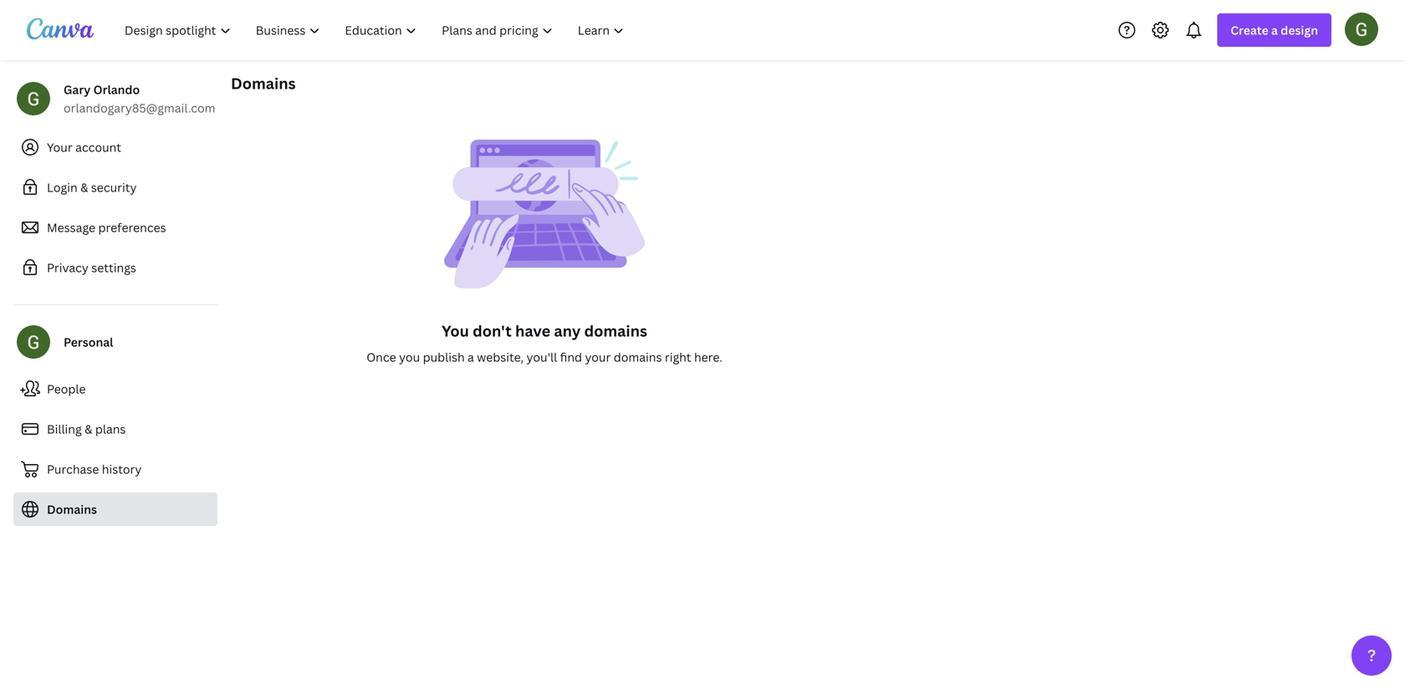 Task type: describe. For each thing, give the bounding box(es) containing it.
a inside you don't have any domains once you publish a website, you'll find your domains right here.
[[468, 349, 474, 365]]

find
[[560, 349, 582, 365]]

preferences
[[98, 220, 166, 235]]

purchase history link
[[13, 452, 217, 486]]

message
[[47, 220, 95, 235]]

orlando
[[93, 82, 140, 97]]

billing & plans
[[47, 421, 126, 437]]

account
[[75, 139, 121, 155]]

message preferences link
[[13, 211, 217, 244]]

top level navigation element
[[114, 13, 638, 47]]

here.
[[694, 349, 722, 365]]

gary orlando orlandogary85@gmail.com
[[64, 82, 215, 116]]

you
[[442, 321, 469, 341]]

1 vertical spatial domains
[[614, 349, 662, 365]]

login & security
[[47, 179, 137, 195]]

security
[[91, 179, 137, 195]]

a inside dropdown button
[[1271, 22, 1278, 38]]

privacy settings
[[47, 260, 136, 276]]

create a design
[[1231, 22, 1318, 38]]

gary orlando image
[[1345, 12, 1378, 46]]

history
[[102, 461, 142, 477]]

once
[[367, 349, 396, 365]]

your account
[[47, 139, 121, 155]]

people link
[[13, 372, 217, 406]]

domains link
[[13, 493, 217, 526]]

your
[[585, 349, 611, 365]]

your account link
[[13, 130, 217, 164]]

create
[[1231, 22, 1269, 38]]

privacy settings link
[[13, 251, 217, 284]]

you'll
[[527, 349, 557, 365]]

& for login
[[80, 179, 88, 195]]

create a design button
[[1217, 13, 1331, 47]]

billing
[[47, 421, 82, 437]]



Task type: locate. For each thing, give the bounding box(es) containing it.
0 vertical spatial domains
[[231, 73, 296, 94]]

domains right your
[[614, 349, 662, 365]]

orlandogary85@gmail.com
[[64, 100, 215, 116]]

publish
[[423, 349, 465, 365]]

domains up your
[[584, 321, 647, 341]]

purchase history
[[47, 461, 142, 477]]

0 vertical spatial &
[[80, 179, 88, 195]]

a
[[1271, 22, 1278, 38], [468, 349, 474, 365]]

1 horizontal spatial domains
[[231, 73, 296, 94]]

gary
[[64, 82, 91, 97]]

& left plans on the left bottom of the page
[[85, 421, 92, 437]]

a left the design on the right of page
[[1271, 22, 1278, 38]]

1 vertical spatial &
[[85, 421, 92, 437]]

you
[[399, 349, 420, 365]]

personal
[[64, 334, 113, 350]]

& inside billing & plans link
[[85, 421, 92, 437]]

1 vertical spatial a
[[468, 349, 474, 365]]

settings
[[91, 260, 136, 276]]

0 horizontal spatial a
[[468, 349, 474, 365]]

privacy
[[47, 260, 89, 276]]

0 vertical spatial domains
[[584, 321, 647, 341]]

domains
[[231, 73, 296, 94], [47, 501, 97, 517]]

your
[[47, 139, 72, 155]]

website,
[[477, 349, 524, 365]]

0 horizontal spatial domains
[[47, 501, 97, 517]]

message preferences
[[47, 220, 166, 235]]

domains
[[584, 321, 647, 341], [614, 349, 662, 365]]

right
[[665, 349, 691, 365]]

design
[[1281, 22, 1318, 38]]

0 vertical spatial a
[[1271, 22, 1278, 38]]

login
[[47, 179, 78, 195]]

you don't have any domains once you publish a website, you'll find your domains right here.
[[367, 321, 722, 365]]

a right publish
[[468, 349, 474, 365]]

have
[[515, 321, 550, 341]]

& right login
[[80, 179, 88, 195]]

&
[[80, 179, 88, 195], [85, 421, 92, 437]]

plans
[[95, 421, 126, 437]]

& inside login & security "link"
[[80, 179, 88, 195]]

1 horizontal spatial a
[[1271, 22, 1278, 38]]

don't
[[473, 321, 512, 341]]

1 vertical spatial domains
[[47, 501, 97, 517]]

& for billing
[[85, 421, 92, 437]]

billing & plans link
[[13, 412, 217, 446]]

purchase
[[47, 461, 99, 477]]

any
[[554, 321, 581, 341]]

people
[[47, 381, 86, 397]]

login & security link
[[13, 171, 217, 204]]



Task type: vqa. For each thing, say whether or not it's contained in the screenshot.
Create a design dropdown button
yes



